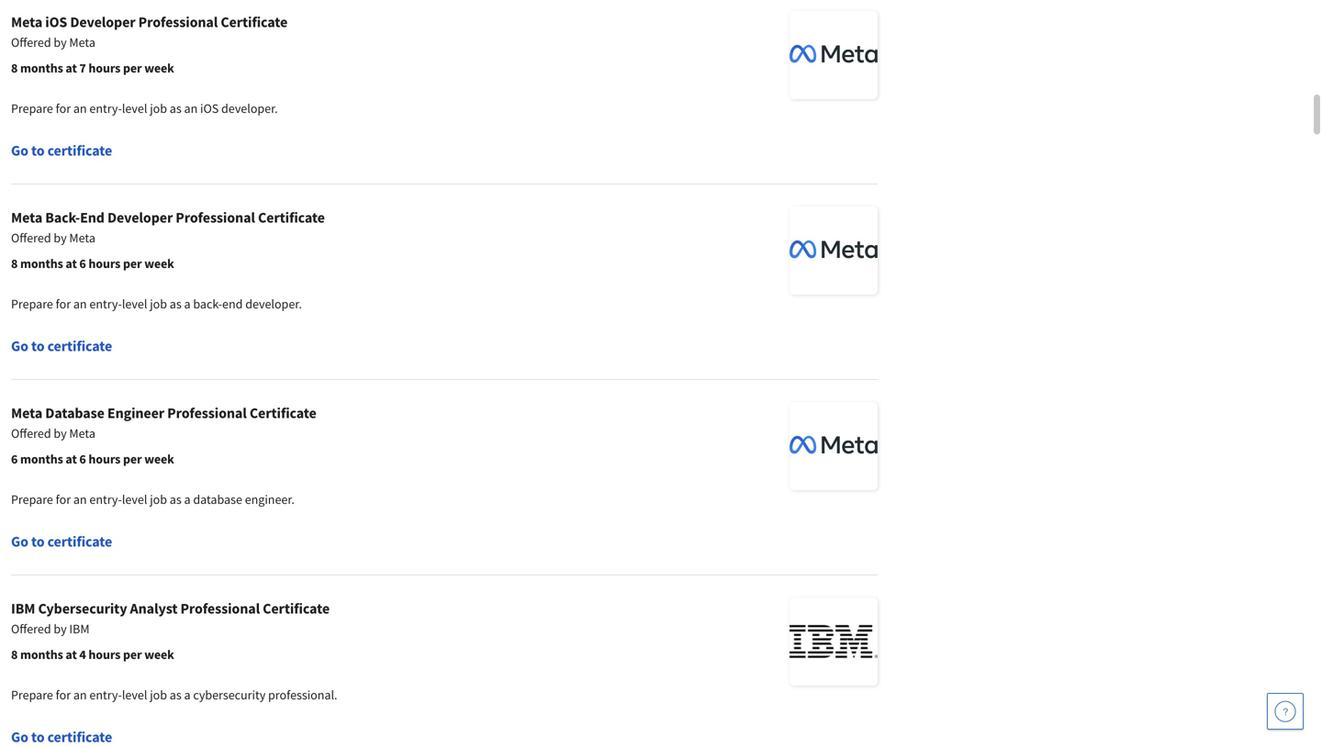 Task type: vqa. For each thing, say whether or not it's contained in the screenshot.
due
no



Task type: locate. For each thing, give the bounding box(es) containing it.
0 vertical spatial 8
[[11, 60, 18, 76]]

3 for from the top
[[56, 491, 71, 508]]

months inside the meta database engineer professional certificate offered by meta 6 months at 6 hours per week
[[20, 451, 63, 467]]

certificate for ios
[[47, 141, 112, 160]]

offered for cybersecurity
[[11, 621, 51, 637]]

8 inside meta ios developer professional certificate offered by meta 8 months at 7 hours per week
[[11, 60, 18, 76]]

as left the cybersecurity
[[170, 687, 182, 703]]

1 vertical spatial developer.
[[245, 296, 302, 312]]

offered
[[11, 34, 51, 51], [11, 230, 51, 246], [11, 425, 51, 442], [11, 621, 51, 637]]

help center image
[[1275, 701, 1297, 723]]

1 offered from the top
[[11, 34, 51, 51]]

professional inside meta ios developer professional certificate offered by meta 8 months at 7 hours per week
[[138, 13, 218, 31]]

8 inside ibm cybersecurity analyst professional certificate offered by ibm 8 months at 4 hours per week
[[11, 646, 18, 663]]

months down 'database'
[[20, 451, 63, 467]]

2 job from the top
[[150, 296, 167, 312]]

8
[[11, 60, 18, 76], [11, 255, 18, 272], [11, 646, 18, 663]]

go to certificate
[[11, 141, 112, 160], [11, 337, 112, 355], [11, 533, 112, 551], [11, 728, 112, 747]]

3 meta image from the top
[[790, 402, 878, 490]]

2 vertical spatial 8
[[11, 646, 18, 663]]

hours
[[89, 60, 121, 76], [89, 255, 121, 272], [89, 451, 121, 467], [89, 646, 121, 663]]

1 job from the top
[[150, 100, 167, 117]]

certificate down 4
[[47, 728, 112, 747]]

months left 4
[[20, 646, 63, 663]]

3 go to certificate from the top
[[11, 533, 112, 551]]

months
[[20, 60, 63, 76], [20, 255, 63, 272], [20, 451, 63, 467], [20, 646, 63, 663]]

4 per from the top
[[123, 646, 142, 663]]

an down end
[[73, 296, 87, 312]]

2 at from the top
[[66, 255, 77, 272]]

week up "prepare for an entry-level job as a back-end developer."
[[144, 255, 174, 272]]

go to certificate for database
[[11, 533, 112, 551]]

3 job from the top
[[150, 491, 167, 508]]

certificate inside meta ios developer professional certificate offered by meta 8 months at 7 hours per week
[[221, 13, 288, 31]]

7
[[79, 60, 86, 76]]

an down '7'
[[73, 100, 87, 117]]

per inside the meta database engineer professional certificate offered by meta 6 months at 6 hours per week
[[123, 451, 142, 467]]

week
[[144, 60, 174, 76], [144, 255, 174, 272], [144, 451, 174, 467], [144, 646, 174, 663]]

4 prepare from the top
[[11, 687, 53, 703]]

certificate up end
[[47, 141, 112, 160]]

1 vertical spatial meta image
[[790, 207, 878, 295]]

offered inside ibm cybersecurity analyst professional certificate offered by ibm 8 months at 4 hours per week
[[11, 621, 51, 637]]

developer inside meta ios developer professional certificate offered by meta 8 months at 7 hours per week
[[70, 13, 136, 31]]

meta
[[11, 13, 42, 31], [69, 34, 95, 51], [11, 208, 42, 227], [69, 230, 95, 246], [11, 404, 42, 422], [69, 425, 95, 442]]

1 week from the top
[[144, 60, 174, 76]]

4 by from the top
[[54, 621, 67, 637]]

2 certificate from the top
[[47, 337, 112, 355]]

job down meta ios developer professional certificate offered by meta 8 months at 7 hours per week
[[150, 100, 167, 117]]

2 prepare from the top
[[11, 296, 53, 312]]

2 to from the top
[[31, 337, 45, 355]]

3 certificate from the top
[[47, 533, 112, 551]]

offered inside the meta database engineer professional certificate offered by meta 6 months at 6 hours per week
[[11, 425, 51, 442]]

1 per from the top
[[123, 60, 142, 76]]

3 a from the top
[[184, 687, 191, 703]]

go to certificate for back-
[[11, 337, 112, 355]]

professional inside meta back-end developer professional certificate offered by meta 8 months at 6 hours per week
[[176, 208, 255, 227]]

3 hours from the top
[[89, 451, 121, 467]]

level down the meta database engineer professional certificate offered by meta 6 months at 6 hours per week
[[122, 491, 147, 508]]

hours inside ibm cybersecurity analyst professional certificate offered by ibm 8 months at 4 hours per week
[[89, 646, 121, 663]]

meta ios developer professional certificate offered by meta 8 months at 7 hours per week
[[11, 13, 288, 76]]

1 to from the top
[[31, 141, 45, 160]]

1 vertical spatial developer
[[107, 208, 173, 227]]

1 a from the top
[[184, 296, 191, 312]]

go to certificate down 4
[[11, 728, 112, 747]]

2 vertical spatial a
[[184, 687, 191, 703]]

week for developer
[[144, 60, 174, 76]]

per up prepare for an entry-level job as a database engineer.
[[123, 451, 142, 467]]

professional
[[138, 13, 218, 31], [176, 208, 255, 227], [167, 404, 247, 422], [180, 600, 260, 618]]

1 entry- from the top
[[89, 100, 122, 117]]

for
[[56, 100, 71, 117], [56, 296, 71, 312], [56, 491, 71, 508], [56, 687, 71, 703]]

week inside the meta database engineer professional certificate offered by meta 6 months at 6 hours per week
[[144, 451, 174, 467]]

6 inside meta back-end developer professional certificate offered by meta 8 months at 6 hours per week
[[79, 255, 86, 272]]

2 months from the top
[[20, 255, 63, 272]]

2 week from the top
[[144, 255, 174, 272]]

4 to from the top
[[31, 728, 45, 747]]

meta back-end developer professional certificate offered by meta 8 months at 6 hours per week
[[11, 208, 325, 272]]

2 meta image from the top
[[790, 207, 878, 295]]

2 a from the top
[[184, 491, 191, 508]]

1 8 from the top
[[11, 60, 18, 76]]

level down meta back-end developer professional certificate offered by meta 8 months at 6 hours per week
[[122, 296, 147, 312]]

by inside meta back-end developer professional certificate offered by meta 8 months at 6 hours per week
[[54, 230, 67, 246]]

offered for ios
[[11, 34, 51, 51]]

job for end
[[150, 296, 167, 312]]

2 offered from the top
[[11, 230, 51, 246]]

entry- down end
[[89, 296, 122, 312]]

3 week from the top
[[144, 451, 174, 467]]

for for ios
[[56, 100, 71, 117]]

4 go to certificate from the top
[[11, 728, 112, 747]]

as
[[170, 100, 182, 117], [170, 296, 182, 312], [170, 491, 182, 508], [170, 687, 182, 703]]

1 by from the top
[[54, 34, 67, 51]]

an down 'database'
[[73, 491, 87, 508]]

a left the database
[[184, 491, 191, 508]]

by
[[54, 34, 67, 51], [54, 230, 67, 246], [54, 425, 67, 442], [54, 621, 67, 637]]

hours for analyst
[[89, 646, 121, 663]]

week for engineer
[[144, 451, 174, 467]]

months down back-
[[20, 255, 63, 272]]

offered for database
[[11, 425, 51, 442]]

2 level from the top
[[122, 296, 147, 312]]

week inside meta back-end developer professional certificate offered by meta 8 months at 6 hours per week
[[144, 255, 174, 272]]

2 entry- from the top
[[89, 296, 122, 312]]

by inside the meta database engineer professional certificate offered by meta 6 months at 6 hours per week
[[54, 425, 67, 442]]

a left back-
[[184, 296, 191, 312]]

developer up '7'
[[70, 13, 136, 31]]

certificate inside ibm cybersecurity analyst professional certificate offered by ibm 8 months at 4 hours per week
[[263, 600, 330, 618]]

2 go from the top
[[11, 337, 28, 355]]

1 at from the top
[[66, 60, 77, 76]]

week up prepare for an entry-level job as a database engineer.
[[144, 451, 174, 467]]

entry- down the meta database engineer professional certificate offered by meta 6 months at 6 hours per week
[[89, 491, 122, 508]]

ibm left the cybersecurity
[[11, 600, 35, 618]]

per inside ibm cybersecurity analyst professional certificate offered by ibm 8 months at 4 hours per week
[[123, 646, 142, 663]]

3 as from the top
[[170, 491, 182, 508]]

level down meta ios developer professional certificate offered by meta 8 months at 7 hours per week
[[122, 100, 147, 117]]

months left '7'
[[20, 60, 63, 76]]

hours right '7'
[[89, 60, 121, 76]]

hours down end
[[89, 255, 121, 272]]

certificate for meta ios developer professional certificate
[[221, 13, 288, 31]]

professional inside ibm cybersecurity analyst professional certificate offered by ibm 8 months at 4 hours per week
[[180, 600, 260, 618]]

week up the prepare for an entry-level job as a cybersecurity professional.
[[144, 646, 174, 663]]

meta image
[[790, 11, 878, 99], [790, 207, 878, 295], [790, 402, 878, 490]]

at inside the meta database engineer professional certificate offered by meta 6 months at 6 hours per week
[[66, 451, 77, 467]]

go
[[11, 141, 28, 160], [11, 337, 28, 355], [11, 533, 28, 551], [11, 728, 28, 747]]

week for analyst
[[144, 646, 174, 663]]

3 prepare from the top
[[11, 491, 53, 508]]

0 horizontal spatial ibm
[[11, 600, 35, 618]]

2 for from the top
[[56, 296, 71, 312]]

back-
[[193, 296, 222, 312]]

per right 4
[[123, 646, 142, 663]]

2 vertical spatial meta image
[[790, 402, 878, 490]]

3 per from the top
[[123, 451, 142, 467]]

entry- for engineer
[[89, 491, 122, 508]]

at left 4
[[66, 646, 77, 663]]

hours inside meta ios developer professional certificate offered by meta 8 months at 7 hours per week
[[89, 60, 121, 76]]

4 for from the top
[[56, 687, 71, 703]]

by for ios
[[54, 34, 67, 51]]

go for meta database engineer professional certificate
[[11, 533, 28, 551]]

prepare for database
[[11, 491, 53, 508]]

hours inside meta back-end developer professional certificate offered by meta 8 months at 6 hours per week
[[89, 255, 121, 272]]

1 meta image from the top
[[790, 11, 878, 99]]

4 offered from the top
[[11, 621, 51, 637]]

months inside ibm cybersecurity analyst professional certificate offered by ibm 8 months at 4 hours per week
[[20, 646, 63, 663]]

professional for developer
[[138, 13, 218, 31]]

end
[[80, 208, 105, 227]]

for for cybersecurity
[[56, 687, 71, 703]]

go to certificate up the cybersecurity
[[11, 533, 112, 551]]

ios inside meta ios developer professional certificate offered by meta 8 months at 7 hours per week
[[45, 13, 67, 31]]

certificate inside the meta database engineer professional certificate offered by meta 6 months at 6 hours per week
[[250, 404, 317, 422]]

database
[[193, 491, 242, 508]]

entry-
[[89, 100, 122, 117], [89, 296, 122, 312], [89, 491, 122, 508], [89, 687, 122, 703]]

an for developer
[[73, 100, 87, 117]]

at inside meta ios developer professional certificate offered by meta 8 months at 7 hours per week
[[66, 60, 77, 76]]

2 go to certificate from the top
[[11, 337, 112, 355]]

4 week from the top
[[144, 646, 174, 663]]

3 8 from the top
[[11, 646, 18, 663]]

by inside ibm cybersecurity analyst professional certificate offered by ibm 8 months at 4 hours per week
[[54, 621, 67, 637]]

ibm
[[11, 600, 35, 618], [69, 621, 90, 637]]

0 vertical spatial meta image
[[790, 11, 878, 99]]

week inside ibm cybersecurity analyst professional certificate offered by ibm 8 months at 4 hours per week
[[144, 646, 174, 663]]

hours down 'database'
[[89, 451, 121, 467]]

as down meta ios developer professional certificate offered by meta 8 months at 7 hours per week
[[170, 100, 182, 117]]

ios
[[45, 13, 67, 31], [200, 100, 219, 117]]

entry- for end
[[89, 296, 122, 312]]

to for cybersecurity
[[31, 728, 45, 747]]

a for engineer
[[184, 491, 191, 508]]

months for database
[[20, 451, 63, 467]]

go to certificate up back-
[[11, 141, 112, 160]]

4 as from the top
[[170, 687, 182, 703]]

8 inside meta back-end developer professional certificate offered by meta 8 months at 6 hours per week
[[11, 255, 18, 272]]

certificate for meta database engineer professional certificate
[[250, 404, 317, 422]]

at inside ibm cybersecurity analyst professional certificate offered by ibm 8 months at 4 hours per week
[[66, 646, 77, 663]]

for for database
[[56, 491, 71, 508]]

to
[[31, 141, 45, 160], [31, 337, 45, 355], [31, 533, 45, 551], [31, 728, 45, 747]]

hours for developer
[[89, 60, 121, 76]]

job down ibm cybersecurity analyst professional certificate offered by ibm 8 months at 4 hours per week
[[150, 687, 167, 703]]

months inside meta back-end developer professional certificate offered by meta 8 months at 6 hours per week
[[20, 255, 63, 272]]

developer
[[70, 13, 136, 31], [107, 208, 173, 227]]

job
[[150, 100, 167, 117], [150, 296, 167, 312], [150, 491, 167, 508], [150, 687, 167, 703]]

prepare for an entry-level job as a back-end developer.
[[11, 296, 302, 312]]

an
[[73, 100, 87, 117], [184, 100, 198, 117], [73, 296, 87, 312], [73, 491, 87, 508], [73, 687, 87, 703]]

level for end
[[122, 296, 147, 312]]

level for analyst
[[122, 687, 147, 703]]

at left '7'
[[66, 60, 77, 76]]

go to certificate up 'database'
[[11, 337, 112, 355]]

4 job from the top
[[150, 687, 167, 703]]

certificate
[[221, 13, 288, 31], [258, 208, 325, 227], [250, 404, 317, 422], [263, 600, 330, 618]]

at for database
[[66, 451, 77, 467]]

1 horizontal spatial ios
[[200, 100, 219, 117]]

2 by from the top
[[54, 230, 67, 246]]

4 entry- from the top
[[89, 687, 122, 703]]

as left the database
[[170, 491, 182, 508]]

hours right 4
[[89, 646, 121, 663]]

4 months from the top
[[20, 646, 63, 663]]

offered inside meta ios developer professional certificate offered by meta 8 months at 7 hours per week
[[11, 34, 51, 51]]

at down back-
[[66, 255, 77, 272]]

week up prepare for an entry-level job as an ios developer.
[[144, 60, 174, 76]]

2 8 from the top
[[11, 255, 18, 272]]

for for back-
[[56, 296, 71, 312]]

week inside meta ios developer professional certificate offered by meta 8 months at 7 hours per week
[[144, 60, 174, 76]]

an down 4
[[73, 687, 87, 703]]

1 go from the top
[[11, 141, 28, 160]]

go for meta back-end developer professional certificate
[[11, 337, 28, 355]]

1 vertical spatial ios
[[200, 100, 219, 117]]

offered inside meta back-end developer professional certificate offered by meta 8 months at 6 hours per week
[[11, 230, 51, 246]]

certificate up 'database'
[[47, 337, 112, 355]]

1 vertical spatial 8
[[11, 255, 18, 272]]

2 hours from the top
[[89, 255, 121, 272]]

1 level from the top
[[122, 100, 147, 117]]

0 vertical spatial a
[[184, 296, 191, 312]]

per up "prepare for an entry-level job as a back-end developer."
[[123, 255, 142, 272]]

2 per from the top
[[123, 255, 142, 272]]

4 go from the top
[[11, 728, 28, 747]]

at for cybersecurity
[[66, 646, 77, 663]]

certificate up the cybersecurity
[[47, 533, 112, 551]]

1 prepare from the top
[[11, 100, 53, 117]]

developer right end
[[107, 208, 173, 227]]

months inside meta ios developer professional certificate offered by meta 8 months at 7 hours per week
[[20, 60, 63, 76]]

per
[[123, 60, 142, 76], [123, 255, 142, 272], [123, 451, 142, 467], [123, 646, 142, 663]]

1 go to certificate from the top
[[11, 141, 112, 160]]

level for developer
[[122, 100, 147, 117]]

hours inside the meta database engineer professional certificate offered by meta 6 months at 6 hours per week
[[89, 451, 121, 467]]

meta image for meta ios developer professional certificate
[[790, 11, 878, 99]]

level down ibm cybersecurity analyst professional certificate offered by ibm 8 months at 4 hours per week
[[122, 687, 147, 703]]

0 vertical spatial ibm
[[11, 600, 35, 618]]

go for ibm cybersecurity analyst professional certificate
[[11, 728, 28, 747]]

job for developer
[[150, 100, 167, 117]]

3 go from the top
[[11, 533, 28, 551]]

developer.
[[221, 100, 278, 117], [245, 296, 302, 312]]

0 horizontal spatial ios
[[45, 13, 67, 31]]

3 entry- from the top
[[89, 491, 122, 508]]

entry- down meta ios developer professional certificate offered by meta 8 months at 7 hours per week
[[89, 100, 122, 117]]

to for back-
[[31, 337, 45, 355]]

certificate
[[47, 141, 112, 160], [47, 337, 112, 355], [47, 533, 112, 551], [47, 728, 112, 747]]

3 by from the top
[[54, 425, 67, 442]]

1 certificate from the top
[[47, 141, 112, 160]]

3 at from the top
[[66, 451, 77, 467]]

as for end
[[170, 296, 182, 312]]

at
[[66, 60, 77, 76], [66, 255, 77, 272], [66, 451, 77, 467], [66, 646, 77, 663]]

per inside meta ios developer professional certificate offered by meta 8 months at 7 hours per week
[[123, 60, 142, 76]]

3 level from the top
[[122, 491, 147, 508]]

0 vertical spatial developer
[[70, 13, 136, 31]]

by inside meta ios developer professional certificate offered by meta 8 months at 7 hours per week
[[54, 34, 67, 51]]

ibm down the cybersecurity
[[69, 621, 90, 637]]

at down 'database'
[[66, 451, 77, 467]]

3 offered from the top
[[11, 425, 51, 442]]

as for developer
[[170, 100, 182, 117]]

a left the cybersecurity
[[184, 687, 191, 703]]

level
[[122, 100, 147, 117], [122, 296, 147, 312], [122, 491, 147, 508], [122, 687, 147, 703]]

meta image for meta database engineer professional certificate
[[790, 402, 878, 490]]

entry- down the cybersecurity
[[89, 687, 122, 703]]

2 as from the top
[[170, 296, 182, 312]]

as for analyst
[[170, 687, 182, 703]]

4 at from the top
[[66, 646, 77, 663]]

3 months from the top
[[20, 451, 63, 467]]

a
[[184, 296, 191, 312], [184, 491, 191, 508], [184, 687, 191, 703]]

per up prepare for an entry-level job as an ios developer.
[[123, 60, 142, 76]]

go to certificate for ios
[[11, 141, 112, 160]]

4 certificate from the top
[[47, 728, 112, 747]]

to for ios
[[31, 141, 45, 160]]

1 hours from the top
[[89, 60, 121, 76]]

1 as from the top
[[170, 100, 182, 117]]

professional inside the meta database engineer professional certificate offered by meta 6 months at 6 hours per week
[[167, 404, 247, 422]]

1 horizontal spatial ibm
[[69, 621, 90, 637]]

6
[[79, 255, 86, 272], [11, 451, 18, 467], [79, 451, 86, 467]]

job left back-
[[150, 296, 167, 312]]

prepare
[[11, 100, 53, 117], [11, 296, 53, 312], [11, 491, 53, 508], [11, 687, 53, 703]]

1 for from the top
[[56, 100, 71, 117]]

0 vertical spatial ios
[[45, 13, 67, 31]]

3 to from the top
[[31, 533, 45, 551]]

as left back-
[[170, 296, 182, 312]]

8 for meta ios developer professional certificate
[[11, 60, 18, 76]]

4 level from the top
[[122, 687, 147, 703]]

4 hours from the top
[[89, 646, 121, 663]]

1 months from the top
[[20, 60, 63, 76]]

0 vertical spatial developer.
[[221, 100, 278, 117]]

1 vertical spatial a
[[184, 491, 191, 508]]

job left the database
[[150, 491, 167, 508]]



Task type: describe. For each thing, give the bounding box(es) containing it.
by for database
[[54, 425, 67, 442]]

per for analyst
[[123, 646, 142, 663]]

go to certificate for cybersecurity
[[11, 728, 112, 747]]

end
[[222, 296, 243, 312]]

professional for engineer
[[167, 404, 247, 422]]

database
[[45, 404, 105, 422]]

per for engineer
[[123, 451, 142, 467]]

go for meta ios developer professional certificate
[[11, 141, 28, 160]]

certificate for database
[[47, 533, 112, 551]]

analyst
[[130, 600, 178, 618]]

a for end
[[184, 296, 191, 312]]

prepare for back-
[[11, 296, 53, 312]]

prepare for an entry-level job as a cybersecurity professional.
[[11, 687, 338, 703]]

as for engineer
[[170, 491, 182, 508]]

per for developer
[[123, 60, 142, 76]]

at for ios
[[66, 60, 77, 76]]

4
[[79, 646, 86, 663]]

engineer
[[107, 404, 164, 422]]

at inside meta back-end developer professional certificate offered by meta 8 months at 6 hours per week
[[66, 255, 77, 272]]

hours for engineer
[[89, 451, 121, 467]]

an down meta ios developer professional certificate offered by meta 8 months at 7 hours per week
[[184, 100, 198, 117]]

per inside meta back-end developer professional certificate offered by meta 8 months at 6 hours per week
[[123, 255, 142, 272]]

months for cybersecurity
[[20, 646, 63, 663]]

developer inside meta back-end developer professional certificate offered by meta 8 months at 6 hours per week
[[107, 208, 173, 227]]

professional for analyst
[[180, 600, 260, 618]]

entry- for analyst
[[89, 687, 122, 703]]

an for analyst
[[73, 687, 87, 703]]

by for cybersecurity
[[54, 621, 67, 637]]

cybersecurity
[[38, 600, 127, 618]]

prepare for cybersecurity
[[11, 687, 53, 703]]

job for engineer
[[150, 491, 167, 508]]

8 for ibm cybersecurity analyst professional certificate
[[11, 646, 18, 663]]

prepare for ios
[[11, 100, 53, 117]]

an for end
[[73, 296, 87, 312]]

to for database
[[31, 533, 45, 551]]

job for analyst
[[150, 687, 167, 703]]

a for analyst
[[184, 687, 191, 703]]

ibm image
[[790, 598, 878, 686]]

1 vertical spatial ibm
[[69, 621, 90, 637]]

back-
[[45, 208, 80, 227]]

meta database engineer professional certificate offered by meta 6 months at 6 hours per week
[[11, 404, 317, 467]]

professional.
[[268, 687, 338, 703]]

engineer.
[[245, 491, 295, 508]]

cybersecurity
[[193, 687, 266, 703]]

meta image for meta back-end developer professional certificate
[[790, 207, 878, 295]]

certificate for ibm cybersecurity analyst professional certificate
[[263, 600, 330, 618]]

certificate for cybersecurity
[[47, 728, 112, 747]]

months for ios
[[20, 60, 63, 76]]

level for engineer
[[122, 491, 147, 508]]

entry- for developer
[[89, 100, 122, 117]]

an for engineer
[[73, 491, 87, 508]]

prepare for an entry-level job as an ios developer.
[[11, 100, 278, 117]]

certificate for back-
[[47, 337, 112, 355]]

prepare for an entry-level job as a database engineer.
[[11, 491, 295, 508]]

certificate inside meta back-end developer professional certificate offered by meta 8 months at 6 hours per week
[[258, 208, 325, 227]]

ibm cybersecurity analyst professional certificate offered by ibm 8 months at 4 hours per week
[[11, 600, 330, 663]]



